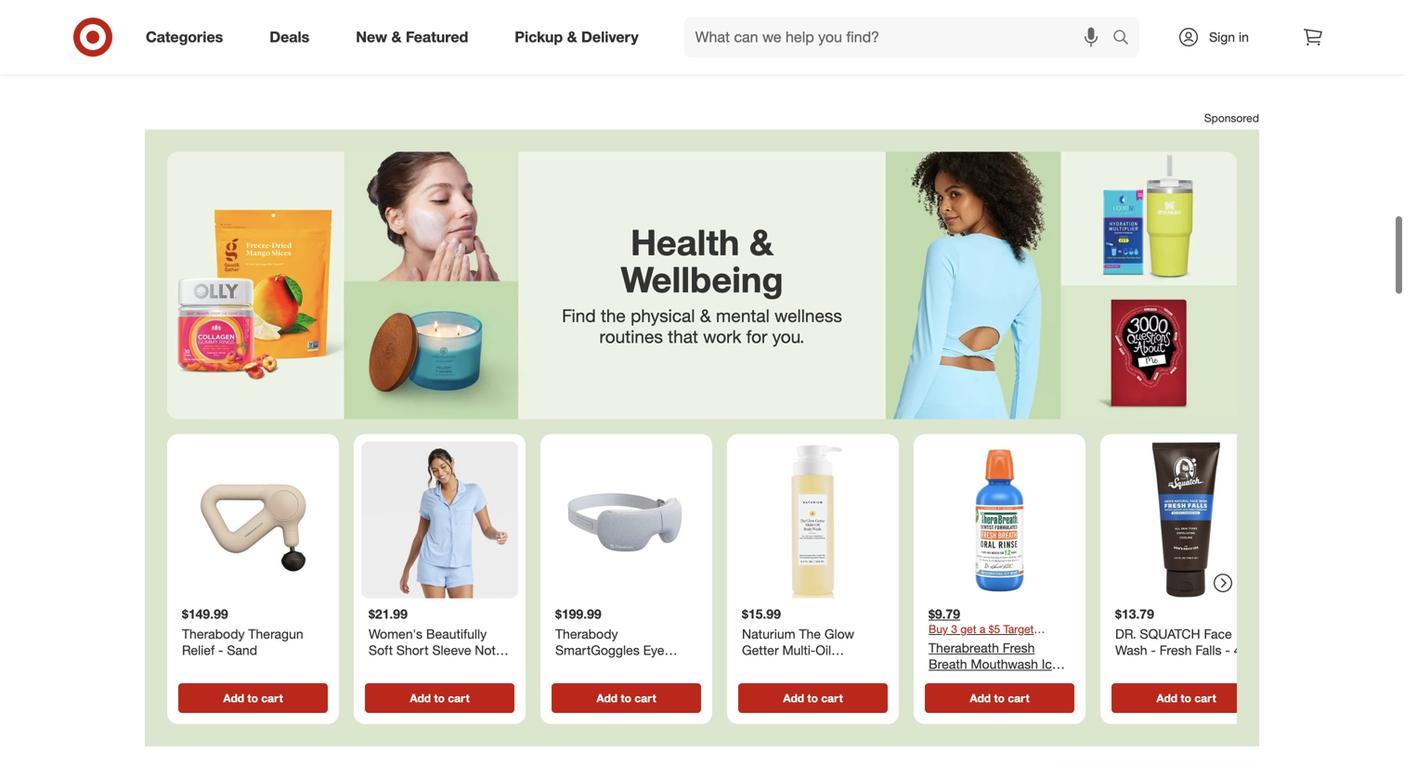 Task type: describe. For each thing, give the bounding box(es) containing it.
5 to from the left
[[995, 692, 1005, 706]]

mask
[[556, 659, 587, 675]]

sign in link
[[1162, 17, 1278, 58]]

to for $149.99
[[248, 692, 258, 706]]

mint
[[929, 673, 955, 689]]

sand
[[227, 643, 257, 659]]

4oz
[[1235, 643, 1255, 659]]

add for $15.99
[[784, 692, 805, 706]]

smartgoggles
[[556, 643, 640, 659]]

- right the wash
[[1152, 643, 1157, 659]]

$21.99
[[369, 606, 408, 623]]

to for $15.99
[[808, 692, 819, 706]]

add to cart for $199.99
[[597, 692, 657, 706]]

add to cart button for $15.99
[[739, 684, 888, 714]]

cart for $21.99
[[448, 692, 470, 706]]

categories link
[[130, 17, 246, 58]]

add for $21.99
[[410, 692, 431, 706]]

massager
[[591, 659, 648, 675]]

$9.79
[[929, 606, 961, 623]]

relief
[[182, 643, 215, 659]]

face
[[1205, 626, 1233, 643]]

dr.
[[1116, 626, 1137, 643]]

ready for kickoff image
[[145, 762, 1260, 765]]

oz
[[995, 673, 1009, 689]]

pickup & delivery
[[515, 28, 639, 46]]

add for $149.99
[[223, 692, 244, 706]]

$199.99
[[556, 606, 602, 623]]

health & wellbeing find the physical & mental wellness routines that work for you.
[[562, 221, 843, 348]]

to for $13.79
[[1181, 692, 1192, 706]]

add to cart for $15.99
[[784, 692, 843, 706]]

fresh inside therabreath fresh breath mouthwash icy mint - 16 fl oz
[[1003, 640, 1035, 657]]

add to cart button for $199.99
[[552, 684, 701, 714]]

pickup & delivery link
[[499, 17, 662, 58]]

new & featured
[[356, 28, 469, 46]]

add for $13.79
[[1157, 692, 1178, 706]]

cart for $15.99
[[822, 692, 843, 706]]

health
[[631, 221, 740, 264]]

work
[[704, 326, 742, 348]]

mouthwash
[[971, 657, 1039, 673]]

& for wellbeing
[[750, 221, 774, 264]]

cart for $199.99
[[635, 692, 657, 706]]

$199.99 therabody smartgoggles eye mask massager
[[556, 606, 665, 675]]

to for $21.99
[[434, 692, 445, 706]]

therabreath
[[929, 640, 1000, 657]]

& right that
[[700, 305, 711, 326]]

sign
[[1210, 29, 1236, 45]]

add to cart button for $13.79
[[1112, 684, 1262, 714]]

wash
[[1116, 643, 1148, 659]]

$13.79
[[1116, 606, 1155, 623]]

cart for $13.79
[[1195, 692, 1217, 706]]

that
[[668, 326, 699, 348]]

in
[[1239, 29, 1250, 45]]

dr. squatch face wash - fresh falls - 4oz image
[[1108, 442, 1265, 599]]

new
[[356, 28, 387, 46]]

5 add to cart from the left
[[970, 692, 1030, 706]]

falls
[[1196, 643, 1222, 659]]

eye
[[644, 643, 665, 659]]

find
[[562, 305, 596, 326]]

icy
[[1042, 657, 1059, 673]]

for
[[747, 326, 768, 348]]

add to cart button for $149.99
[[178, 684, 328, 714]]

therabody for -
[[182, 626, 245, 643]]

therabreath fresh breath mouthwash icy mint - 16 fl oz
[[929, 640, 1059, 689]]

featured
[[406, 28, 469, 46]]

routines
[[600, 326, 663, 348]]

& for delivery
[[567, 28, 578, 46]]



Task type: locate. For each thing, give the bounding box(es) containing it.
add to cart for $13.79
[[1157, 692, 1217, 706]]

squatch
[[1141, 626, 1201, 643]]

therabody theragun relief - sand image
[[175, 442, 332, 599]]

add for $199.99
[[597, 692, 618, 706]]

0 horizontal spatial fresh
[[1003, 640, 1035, 657]]

& right pickup
[[567, 28, 578, 46]]

$149.99 therabody theragun relief - sand
[[182, 606, 304, 659]]

6 add from the left
[[1157, 692, 1178, 706]]

6 to from the left
[[1181, 692, 1192, 706]]

deals
[[270, 28, 310, 46]]

to for $199.99
[[621, 692, 632, 706]]

therabody down $199.99
[[556, 626, 618, 643]]

the
[[601, 305, 626, 326]]

- left sand on the left bottom of page
[[218, 643, 223, 659]]

$21.99 link
[[361, 442, 518, 680]]

$15.99
[[742, 606, 781, 623]]

3 add from the left
[[597, 692, 618, 706]]

3 add to cart from the left
[[597, 692, 657, 706]]

cart
[[261, 692, 283, 706], [448, 692, 470, 706], [635, 692, 657, 706], [822, 692, 843, 706], [1008, 692, 1030, 706], [1195, 692, 1217, 706]]

5 cart from the left
[[1008, 692, 1030, 706]]

wellbeing
[[621, 258, 784, 301]]

$13.79 dr. squatch face wash - fresh falls - 4oz
[[1116, 606, 1255, 659]]

4 add to cart button from the left
[[739, 684, 888, 714]]

you.
[[773, 326, 805, 348]]

1 add from the left
[[223, 692, 244, 706]]

therabreath fresh breath mouthwash icy mint - 16 fl oz image
[[922, 442, 1079, 599]]

- inside $149.99 therabody theragun relief - sand
[[218, 643, 223, 659]]

- left '4oz'
[[1226, 643, 1231, 659]]

2 add to cart button from the left
[[365, 684, 515, 714]]

-
[[218, 643, 223, 659], [1152, 643, 1157, 659], [1226, 643, 1231, 659], [958, 673, 963, 689]]

add to cart for $149.99
[[223, 692, 283, 706]]

3 cart from the left
[[635, 692, 657, 706]]

fresh left icy
[[1003, 640, 1035, 657]]

What can we help you find? suggestions appear below search field
[[684, 17, 1118, 58]]

new & featured link
[[340, 17, 492, 58]]

& inside new & featured link
[[392, 28, 402, 46]]

1 to from the left
[[248, 692, 258, 706]]

fl
[[985, 673, 992, 689]]

& up mental
[[750, 221, 774, 264]]

sign in
[[1210, 29, 1250, 45]]

6 cart from the left
[[1195, 692, 1217, 706]]

4 cart from the left
[[822, 692, 843, 706]]

deals link
[[254, 17, 333, 58]]

add to cart
[[223, 692, 283, 706], [410, 692, 470, 706], [597, 692, 657, 706], [784, 692, 843, 706], [970, 692, 1030, 706], [1157, 692, 1217, 706]]

4 add to cart from the left
[[784, 692, 843, 706]]

wellness
[[775, 305, 843, 326]]

categories
[[146, 28, 223, 46]]

add to cart button
[[178, 684, 328, 714], [365, 684, 515, 714], [552, 684, 701, 714], [739, 684, 888, 714], [925, 684, 1075, 714], [1112, 684, 1262, 714]]

- left 16
[[958, 673, 963, 689]]

therabody inside the $199.99 therabody smartgoggles eye mask massager
[[556, 626, 618, 643]]

naturium the glow getter multi-oil hydrating body wash - 16.9 fl oz image
[[735, 442, 892, 599]]

& for featured
[[392, 28, 402, 46]]

add
[[223, 692, 244, 706], [410, 692, 431, 706], [597, 692, 618, 706], [784, 692, 805, 706], [970, 692, 991, 706], [1157, 692, 1178, 706]]

- inside therabreath fresh breath mouthwash icy mint - 16 fl oz
[[958, 673, 963, 689]]

& inside pickup & delivery link
[[567, 28, 578, 46]]

cart for $149.99
[[261, 692, 283, 706]]

2 therabody from the left
[[556, 626, 618, 643]]

theragun
[[248, 626, 304, 643]]

4 add from the left
[[784, 692, 805, 706]]

therabody down $149.99
[[182, 626, 245, 643]]

6 add to cart button from the left
[[1112, 684, 1262, 714]]

therabody
[[182, 626, 245, 643], [556, 626, 618, 643]]

women's beautifully soft short sleeve notch collar top and shorts pajama set - stars above™ light blue m image
[[361, 442, 518, 599]]

$15.99 link
[[735, 442, 892, 680]]

2 add to cart from the left
[[410, 692, 470, 706]]

delivery
[[582, 28, 639, 46]]

1 cart from the left
[[261, 692, 283, 706]]

mental
[[716, 305, 770, 326]]

physical
[[631, 305, 695, 326]]

1 add to cart button from the left
[[178, 684, 328, 714]]

3 add to cart button from the left
[[552, 684, 701, 714]]

breath
[[929, 657, 968, 673]]

fresh inside $13.79 dr. squatch face wash - fresh falls - 4oz
[[1160, 643, 1192, 659]]

2 add from the left
[[410, 692, 431, 706]]

add to cart for $21.99
[[410, 692, 470, 706]]

5 add to cart button from the left
[[925, 684, 1075, 714]]

add to cart button for $21.99
[[365, 684, 515, 714]]

2 to from the left
[[434, 692, 445, 706]]

6 add to cart from the left
[[1157, 692, 1217, 706]]

1 horizontal spatial therabody
[[556, 626, 618, 643]]

1 horizontal spatial fresh
[[1160, 643, 1192, 659]]

therabody for mask
[[556, 626, 618, 643]]

search
[[1105, 30, 1149, 48]]

1 therabody from the left
[[182, 626, 245, 643]]

fresh left falls
[[1160, 643, 1192, 659]]

therabody smartgoggles eye mask massager image
[[548, 442, 705, 599]]

pickup
[[515, 28, 563, 46]]

16
[[967, 673, 981, 689]]

0 horizontal spatial therabody
[[182, 626, 245, 643]]

2 cart from the left
[[448, 692, 470, 706]]

sponsored
[[1205, 111, 1260, 125]]

$149.99
[[182, 606, 228, 623]]

search button
[[1105, 17, 1149, 61]]

& right new
[[392, 28, 402, 46]]

1 add to cart from the left
[[223, 692, 283, 706]]

5 add from the left
[[970, 692, 991, 706]]

&
[[392, 28, 402, 46], [567, 28, 578, 46], [750, 221, 774, 264], [700, 305, 711, 326]]

therabody inside $149.99 therabody theragun relief - sand
[[182, 626, 245, 643]]

3 to from the left
[[621, 692, 632, 706]]

4 to from the left
[[808, 692, 819, 706]]

to
[[248, 692, 258, 706], [434, 692, 445, 706], [621, 692, 632, 706], [808, 692, 819, 706], [995, 692, 1005, 706], [1181, 692, 1192, 706]]

fresh
[[1003, 640, 1035, 657], [1160, 643, 1192, 659]]



Task type: vqa. For each thing, say whether or not it's contained in the screenshot.
fourth Add from the right
yes



